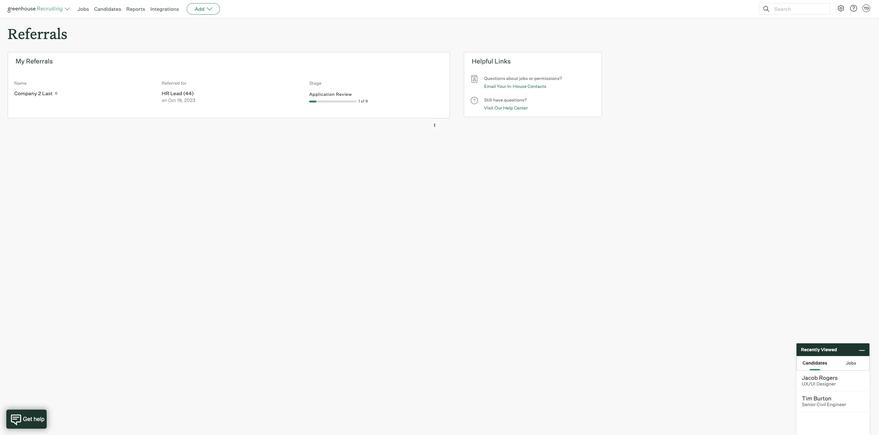 Task type: locate. For each thing, give the bounding box(es) containing it.
1 vertical spatial candidates
[[803, 361, 828, 366]]

0 vertical spatial candidates
[[94, 6, 121, 12]]

about
[[507, 76, 519, 81]]

candidates right jobs link
[[94, 6, 121, 12]]

0 vertical spatial 1
[[359, 99, 360, 104]]

your
[[497, 83, 507, 89]]

name
[[14, 80, 27, 86]]

burton
[[814, 395, 832, 402]]

add button
[[187, 3, 220, 15]]

for
[[181, 80, 187, 86]]

1 vertical spatial 1
[[434, 123, 436, 128]]

td
[[865, 6, 870, 10]]

helpful
[[472, 57, 494, 65]]

viewed
[[822, 347, 838, 353]]

lead
[[170, 90, 182, 97]]

1 horizontal spatial candidates
[[803, 361, 828, 366]]

1 vertical spatial jobs
[[847, 361, 857, 366]]

hr
[[162, 90, 169, 97]]

tab list containing candidates
[[798, 357, 870, 371]]

email your in-house contacts link
[[485, 83, 547, 90]]

reports link
[[126, 6, 145, 12]]

jobs
[[520, 76, 529, 81]]

email
[[485, 83, 496, 89]]

help
[[504, 105, 514, 110]]

recently
[[802, 347, 821, 353]]

td button
[[862, 3, 872, 13]]

jobs
[[78, 6, 89, 12], [847, 361, 857, 366]]

civil
[[818, 402, 827, 408]]

on
[[162, 98, 167, 103]]

my referrals
[[16, 57, 53, 65]]

contacts
[[528, 83, 547, 89]]

referrals
[[8, 24, 67, 43], [26, 57, 53, 65]]

2
[[38, 90, 41, 97]]

0 vertical spatial jobs
[[78, 6, 89, 12]]

review
[[336, 91, 352, 97]]

candidates down the recently viewed at the bottom right of the page
[[803, 361, 828, 366]]

questions?
[[505, 97, 527, 103]]

company
[[14, 90, 37, 97]]

hr lead (44) on oct 19, 2023
[[162, 90, 196, 103]]

1 horizontal spatial 1
[[434, 123, 436, 128]]

candidates
[[94, 6, 121, 12], [803, 361, 828, 366]]

in-
[[508, 83, 514, 89]]

add
[[195, 6, 205, 12]]

1 vertical spatial referrals
[[26, 57, 53, 65]]

0 vertical spatial referrals
[[8, 24, 67, 43]]

referrals down "greenhouse recruiting" image
[[8, 24, 67, 43]]

tim
[[803, 395, 813, 402]]

questions about jobs or permissions? email your in-house contacts
[[485, 76, 563, 89]]

tab list
[[798, 357, 870, 371]]

1 horizontal spatial jobs
[[847, 361, 857, 366]]

engineer
[[828, 402, 847, 408]]

permissions?
[[535, 76, 563, 81]]

0 horizontal spatial candidates
[[94, 6, 121, 12]]

center
[[514, 105, 529, 110]]

candidates link
[[94, 6, 121, 12]]

1
[[359, 99, 360, 104], [434, 123, 436, 128]]

referrals right "my"
[[26, 57, 53, 65]]

referred for
[[162, 80, 187, 86]]

integrations
[[150, 6, 179, 12]]

1 inside 'button'
[[434, 123, 436, 128]]

1 of 9
[[359, 99, 368, 104]]

9
[[366, 99, 368, 104]]

stage
[[310, 80, 322, 86]]

following image
[[54, 91, 58, 95]]

0 horizontal spatial 1
[[359, 99, 360, 104]]

0 horizontal spatial jobs
[[78, 6, 89, 12]]



Task type: vqa. For each thing, say whether or not it's contained in the screenshot.
"Digital & Web Graphic Designer at Xeometry"
no



Task type: describe. For each thing, give the bounding box(es) containing it.
links
[[495, 57, 511, 65]]

jacob rogers ux/ui designer
[[803, 375, 839, 387]]

still
[[485, 97, 493, 103]]

rogers
[[820, 375, 839, 382]]

questions
[[485, 76, 506, 81]]

recently viewed
[[802, 347, 838, 353]]

oct
[[169, 98, 176, 103]]

2023
[[184, 98, 196, 103]]

integrations link
[[150, 6, 179, 12]]

reports
[[126, 6, 145, 12]]

company 2 last
[[14, 90, 53, 97]]

our
[[495, 105, 503, 110]]

visit our help center link
[[485, 104, 529, 112]]

application
[[310, 91, 335, 97]]

have
[[494, 97, 504, 103]]

greenhouse recruiting image
[[8, 5, 65, 13]]

my
[[16, 57, 25, 65]]

designer
[[817, 382, 837, 387]]

senior
[[803, 402, 817, 408]]

1 button
[[430, 121, 440, 131]]

helpful links
[[472, 57, 511, 65]]

visit
[[485, 105, 494, 110]]

last
[[42, 90, 53, 97]]

ux/ui
[[803, 382, 816, 387]]

or
[[529, 76, 534, 81]]

still have questions? visit our help center
[[485, 97, 529, 110]]

house
[[514, 83, 527, 89]]

configure image
[[838, 4, 846, 12]]

td button
[[863, 4, 871, 12]]

(44)
[[183, 90, 194, 97]]

tim burton senior civil engineer
[[803, 395, 847, 408]]

1 for 1 of 9
[[359, 99, 360, 104]]

of
[[361, 99, 365, 104]]

Search text field
[[774, 4, 825, 14]]

jobs link
[[78, 6, 89, 12]]

19,
[[177, 98, 183, 103]]

referred
[[162, 80, 180, 86]]

jacob
[[803, 375, 819, 382]]

application review
[[310, 91, 352, 97]]

1 for 1
[[434, 123, 436, 128]]



